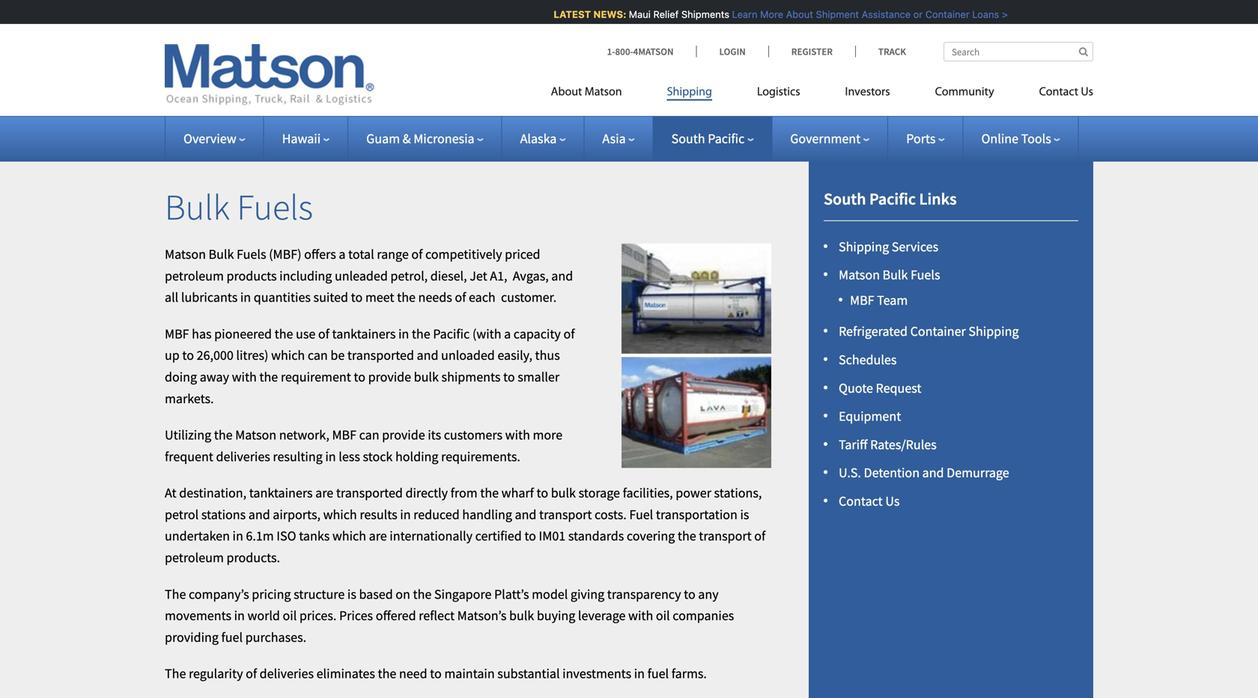 Task type: vqa. For each thing, say whether or not it's contained in the screenshot.
make inside the Even more important, every customer has a dedicated sales representative who makes it his or her business to make sure your problems are solved, your budgets respected, your deadlines are met, and your goods are delivered when and where they're supposed to be.
no



Task type: locate. For each thing, give the bounding box(es) containing it.
mbf inside mbf has pioneered the use of tanktainers in the pacific (with a capacity of up to 26,000 litres) which can be transported and unloaded easily, thus doing away with the requirement to provide bulk shipments to smaller markets.
[[165, 326, 189, 343]]

bulk left storage
[[551, 485, 576, 502]]

which down the use
[[271, 347, 305, 364]]

bulk down platt's
[[509, 608, 534, 625]]

0 horizontal spatial fuel
[[221, 629, 243, 646]]

0 horizontal spatial pacific
[[433, 326, 470, 343]]

matson up all
[[165, 246, 206, 263]]

south pacific
[[671, 130, 745, 147]]

0 vertical spatial petroleum
[[165, 268, 224, 284]]

fuels up (mbf)
[[237, 185, 313, 229]]

contact up tools
[[1039, 86, 1078, 98]]

fuel up regularity
[[221, 629, 243, 646]]

1 petroleum from the top
[[165, 268, 224, 284]]

2 vertical spatial bulk
[[883, 267, 908, 284]]

bulk
[[165, 185, 230, 229], [209, 246, 234, 263], [883, 267, 908, 284]]

which
[[271, 347, 305, 364], [323, 507, 357, 523], [332, 528, 366, 545]]

the down transportation
[[678, 528, 696, 545]]

tariff rates/rules link
[[839, 436, 937, 453]]

about matson
[[551, 86, 622, 98]]

0 vertical spatial are
[[315, 485, 333, 502]]

contact us down u.s.
[[839, 493, 900, 510]]

bulk down overview
[[165, 185, 230, 229]]

south for south pacific
[[671, 130, 705, 147]]

1 vertical spatial bulk
[[209, 246, 234, 263]]

login link
[[696, 45, 768, 58]]

1 vertical spatial fuel
[[647, 666, 669, 683]]

investments
[[563, 666, 631, 683]]

and inside matson bulk fuels (mbf) offers a total range of competitively priced petroleum products including unleaded petrol, diesel, jet a1,  avgas, and all lubricants in quantities suited to meet the needs of each  customer.
[[551, 268, 573, 284]]

1 vertical spatial which
[[323, 507, 357, 523]]

0 horizontal spatial with
[[232, 369, 257, 386]]

1 horizontal spatial tanktainers
[[332, 326, 396, 343]]

about right the more
[[782, 9, 809, 20]]

and down rates/rules
[[922, 465, 944, 482]]

1 horizontal spatial a
[[504, 326, 511, 343]]

1 horizontal spatial fuel
[[647, 666, 669, 683]]

priced
[[505, 246, 540, 263]]

us inside south pacific links section
[[885, 493, 900, 510]]

0 horizontal spatial is
[[347, 586, 356, 603]]

2 vertical spatial with
[[628, 608, 653, 625]]

to right requirement
[[354, 369, 365, 386]]

in left 6.1m
[[233, 528, 243, 545]]

from
[[451, 485, 478, 502]]

to inside matson bulk fuels (mbf) offers a total range of competitively priced petroleum products including unleaded petrol, diesel, jet a1,  avgas, and all lubricants in quantities suited to meet the needs of each  customer.
[[351, 289, 363, 306]]

in down petrol,
[[398, 326, 409, 343]]

asia
[[602, 130, 626, 147]]

transported
[[347, 347, 414, 364], [336, 485, 403, 502]]

deliveries inside utilizing the matson network, mbf can provide its customers with more frequent deliveries resulting in less stock holding requirements.
[[216, 448, 270, 465]]

and down "wharf"
[[515, 507, 537, 523]]

0 vertical spatial transported
[[347, 347, 414, 364]]

which right tanks
[[332, 528, 366, 545]]

matson inside utilizing the matson network, mbf can provide its customers with more frequent deliveries resulting in less stock holding requirements.
[[235, 427, 276, 444]]

0 horizontal spatial south
[[671, 130, 705, 147]]

in right the results on the bottom left of page
[[400, 507, 411, 523]]

0 horizontal spatial are
[[315, 485, 333, 502]]

1 vertical spatial is
[[347, 586, 356, 603]]

petroleum up lubricants
[[165, 268, 224, 284]]

less
[[339, 448, 360, 465]]

1 horizontal spatial is
[[740, 507, 749, 523]]

1 vertical spatial contact us link
[[839, 493, 900, 510]]

of down stations,
[[754, 528, 766, 545]]

the down petrol,
[[397, 289, 416, 306]]

bulk for matson bulk fuels (mbf) offers a total range of competitively priced petroleum products including unleaded petrol, diesel, jet a1,  avgas, and all lubricants in quantities suited to meet the needs of each  customer.
[[209, 246, 234, 263]]

1 vertical spatial contact us
[[839, 493, 900, 510]]

provide up holding
[[382, 427, 425, 444]]

deliveries down purchases.
[[260, 666, 314, 683]]

top menu navigation
[[551, 79, 1093, 110]]

contact inside south pacific links section
[[839, 493, 883, 510]]

1 vertical spatial transported
[[336, 485, 403, 502]]

is up prices
[[347, 586, 356, 603]]

contact us link up tools
[[1017, 79, 1093, 110]]

in inside matson bulk fuels (mbf) offers a total range of competitively priced petroleum products including unleaded petrol, diesel, jet a1,  avgas, and all lubricants in quantities suited to meet the needs of each  customer.
[[240, 289, 251, 306]]

to inside the company's pricing structure is based on the singapore platt's model giving transparency to any movements in world oil prices. prices offered reflect matson's bulk buying leverage with oil companies providing fuel purchases.
[[684, 586, 695, 603]]

smaller
[[518, 369, 559, 386]]

pacific for south pacific
[[708, 130, 745, 147]]

0 vertical spatial south
[[671, 130, 705, 147]]

tanks
[[299, 528, 330, 545]]

0 vertical spatial tanktainers
[[332, 326, 396, 343]]

community
[[935, 86, 994, 98]]

1 horizontal spatial contact us
[[1039, 86, 1093, 98]]

0 vertical spatial which
[[271, 347, 305, 364]]

tariff rates/rules
[[839, 436, 937, 453]]

shipping for shipping services
[[839, 238, 889, 255]]

guam
[[366, 130, 400, 147]]

ports
[[906, 130, 936, 147]]

2 petroleum from the top
[[165, 550, 224, 567]]

fuels inside matson bulk fuels (mbf) offers a total range of competitively priced petroleum products including unleaded petrol, diesel, jet a1,  avgas, and all lubricants in quantities suited to meet the needs of each  customer.
[[237, 246, 266, 263]]

with down litres)
[[232, 369, 257, 386]]

south for south pacific links
[[824, 189, 866, 209]]

mbf left team on the right of the page
[[850, 292, 874, 309]]

1 horizontal spatial oil
[[656, 608, 670, 625]]

shipping
[[667, 86, 712, 98], [839, 238, 889, 255], [969, 323, 1019, 340]]

can up stock at bottom left
[[359, 427, 379, 444]]

1 horizontal spatial contact
[[1039, 86, 1078, 98]]

more
[[533, 427, 563, 444]]

the down litres)
[[259, 369, 278, 386]]

0 vertical spatial contact us
[[1039, 86, 1093, 98]]

2 vertical spatial pacific
[[433, 326, 470, 343]]

the inside the company's pricing structure is based on the singapore platt's model giving transparency to any movements in world oil prices. prices offered reflect matson's bulk buying leverage with oil companies providing fuel purchases.
[[413, 586, 432, 603]]

mbf
[[850, 292, 874, 309], [165, 326, 189, 343], [332, 427, 356, 444]]

quote
[[839, 380, 873, 397]]

are up airports,
[[315, 485, 333, 502]]

0 vertical spatial fuel
[[221, 629, 243, 646]]

2 the from the top
[[165, 666, 186, 683]]

1 vertical spatial provide
[[382, 427, 425, 444]]

farms.
[[672, 666, 707, 683]]

1 vertical spatial with
[[505, 427, 530, 444]]

1 vertical spatial mbf
[[165, 326, 189, 343]]

matson
[[585, 86, 622, 98], [165, 246, 206, 263], [839, 267, 880, 284], [235, 427, 276, 444]]

in inside utilizing the matson network, mbf can provide its customers with more frequent deliveries resulting in less stock holding requirements.
[[325, 448, 336, 465]]

offers
[[304, 246, 336, 263]]

and left unloaded on the left of page
[[417, 347, 438, 364]]

costs.
[[595, 507, 627, 523]]

a left "total"
[[339, 246, 346, 263]]

bulk left shipments
[[414, 369, 439, 386]]

can inside mbf has pioneered the use of tanktainers in the pacific (with a capacity of up to 26,000 litres) which can be transported and unloaded easily, thus doing away with the requirement to provide bulk shipments to smaller markets.
[[308, 347, 328, 364]]

2 horizontal spatial mbf
[[850, 292, 874, 309]]

2 horizontal spatial bulk
[[551, 485, 576, 502]]

pacific inside section
[[869, 189, 916, 209]]

1 vertical spatial tanktainers
[[249, 485, 313, 502]]

the down providing
[[165, 666, 186, 683]]

1 horizontal spatial pacific
[[708, 130, 745, 147]]

mbf inside south pacific links section
[[850, 292, 874, 309]]

0 vertical spatial contact
[[1039, 86, 1078, 98]]

provide up utilizing the matson network, mbf can provide its customers with more frequent deliveries resulting in less stock holding requirements.
[[368, 369, 411, 386]]

with left more
[[505, 427, 530, 444]]

movements
[[165, 608, 231, 625]]

0 horizontal spatial about
[[551, 86, 582, 98]]

contact inside top menu navigation
[[1039, 86, 1078, 98]]

0 vertical spatial provide
[[368, 369, 411, 386]]

with inside the company's pricing structure is based on the singapore platt's model giving transparency to any movements in world oil prices. prices offered reflect matson's bulk buying leverage with oil companies providing fuel purchases.
[[628, 608, 653, 625]]

im01
[[539, 528, 566, 545]]

1 vertical spatial container
[[910, 323, 966, 340]]

alaska
[[520, 130, 557, 147]]

and inside mbf has pioneered the use of tanktainers in the pacific (with a capacity of up to 26,000 litres) which can be transported and unloaded easily, thus doing away with the requirement to provide bulk shipments to smaller markets.
[[417, 347, 438, 364]]

container right refrigerated
[[910, 323, 966, 340]]

0 vertical spatial pacific
[[708, 130, 745, 147]]

2 oil from the left
[[656, 608, 670, 625]]

about inside top menu navigation
[[551, 86, 582, 98]]

contact us down search image on the top
[[1039, 86, 1093, 98]]

in left less
[[325, 448, 336, 465]]

logistics link
[[735, 79, 823, 110]]

1 horizontal spatial transport
[[699, 528, 752, 545]]

contact down u.s.
[[839, 493, 883, 510]]

track
[[878, 45, 906, 58]]

0 horizontal spatial can
[[308, 347, 328, 364]]

bulk up products
[[209, 246, 234, 263]]

container
[[921, 9, 966, 20], [910, 323, 966, 340]]

shipping inside top menu navigation
[[667, 86, 712, 98]]

of up petrol,
[[411, 246, 423, 263]]

fuels up products
[[237, 246, 266, 263]]

2 horizontal spatial with
[[628, 608, 653, 625]]

fuels inside south pacific links section
[[911, 267, 940, 284]]

0 horizontal spatial transport
[[539, 507, 592, 523]]

platt's
[[494, 586, 529, 603]]

6.1m
[[246, 528, 274, 545]]

matson up resulting
[[235, 427, 276, 444]]

1 horizontal spatial south
[[824, 189, 866, 209]]

pricing
[[252, 586, 291, 603]]

thus
[[535, 347, 560, 364]]

2 vertical spatial fuels
[[911, 267, 940, 284]]

1 oil from the left
[[283, 608, 297, 625]]

pacific
[[708, 130, 745, 147], [869, 189, 916, 209], [433, 326, 470, 343]]

0 vertical spatial can
[[308, 347, 328, 364]]

matson inside matson bulk fuels (mbf) offers a total range of competitively priced petroleum products including unleaded petrol, diesel, jet a1,  avgas, and all lubricants in quantities suited to meet the needs of each  customer.
[[165, 246, 206, 263]]

offered
[[376, 608, 416, 625]]

unloaded
[[441, 347, 495, 364]]

2 horizontal spatial shipping
[[969, 323, 1019, 340]]

south down shipping link
[[671, 130, 705, 147]]

0 vertical spatial with
[[232, 369, 257, 386]]

mbf inside utilizing the matson network, mbf can provide its customers with more frequent deliveries resulting in less stock holding requirements.
[[332, 427, 356, 444]]

1 vertical spatial petroleum
[[165, 550, 224, 567]]

tanktainers inside the at destination, tanktainers are transported directly from the wharf to bulk storage facilities, power stations, petrol stations and airports, which results in reduced handling and transport costs. fuel transportation is undertaken in 6.1m iso tanks which are internationally certified to im01 standards covering the transport of petroleum products.
[[249, 485, 313, 502]]

banner image
[[0, 0, 1258, 152]]

0 horizontal spatial contact us link
[[839, 493, 900, 510]]

community link
[[913, 79, 1017, 110]]

0 horizontal spatial tanktainers
[[249, 485, 313, 502]]

handling
[[462, 507, 512, 523]]

None search field
[[944, 42, 1093, 61]]

0 horizontal spatial contact
[[839, 493, 883, 510]]

and inside south pacific links section
[[922, 465, 944, 482]]

matson bulk fuels (mbf) offers a total range of competitively priced petroleum products including unleaded petrol, diesel, jet a1,  avgas, and all lubricants in quantities suited to meet the needs of each  customer.
[[165, 246, 573, 306]]

0 vertical spatial a
[[339, 246, 346, 263]]

which up tanks
[[323, 507, 357, 523]]

the inside the company's pricing structure is based on the singapore platt's model giving transparency to any movements in world oil prices. prices offered reflect matson's bulk buying leverage with oil companies providing fuel purchases.
[[165, 586, 186, 603]]

0 horizontal spatial bulk
[[414, 369, 439, 386]]

litres)
[[236, 347, 268, 364]]

fuel left farms.
[[647, 666, 669, 683]]

in down products
[[240, 289, 251, 306]]

matson up mbf team link on the top of page
[[839, 267, 880, 284]]

0 vertical spatial deliveries
[[216, 448, 270, 465]]

world
[[247, 608, 280, 625]]

0 horizontal spatial us
[[885, 493, 900, 510]]

of right regularity
[[246, 666, 257, 683]]

2 vertical spatial bulk
[[509, 608, 534, 625]]

0 horizontal spatial shipping
[[667, 86, 712, 98]]

deliveries up destination,
[[216, 448, 270, 465]]

transported up the results on the bottom left of page
[[336, 485, 403, 502]]

mbf team
[[850, 292, 908, 309]]

a inside mbf has pioneered the use of tanktainers in the pacific (with a capacity of up to 26,000 litres) which can be transported and unloaded easily, thus doing away with the requirement to provide bulk shipments to smaller markets.
[[504, 326, 511, 343]]

0 vertical spatial contact us link
[[1017, 79, 1093, 110]]

about up alaska "link"
[[551, 86, 582, 98]]

1 horizontal spatial are
[[369, 528, 387, 545]]

facilities,
[[623, 485, 673, 502]]

1 vertical spatial about
[[551, 86, 582, 98]]

the up the movements
[[165, 586, 186, 603]]

matson down 1-
[[585, 86, 622, 98]]

us down detention
[[885, 493, 900, 510]]

rates/rules
[[870, 436, 937, 453]]

pacific left "links"
[[869, 189, 916, 209]]

0 horizontal spatial contact us
[[839, 493, 900, 510]]

relief
[[649, 9, 675, 20]]

prices.
[[299, 608, 337, 625]]

shipping services link
[[839, 238, 938, 255]]

has
[[192, 326, 212, 343]]

1 horizontal spatial shipping
[[839, 238, 889, 255]]

of down diesel,
[[455, 289, 466, 306]]

pacific down shipping link
[[708, 130, 745, 147]]

1 vertical spatial contact
[[839, 493, 883, 510]]

is inside the company's pricing structure is based on the singapore platt's model giving transparency to any movements in world oil prices. prices offered reflect matson's bulk buying leverage with oil companies providing fuel purchases.
[[347, 586, 356, 603]]

and up customer.
[[551, 268, 573, 284]]

south down government link
[[824, 189, 866, 209]]

1 vertical spatial a
[[504, 326, 511, 343]]

wharf
[[501, 485, 534, 502]]

0 vertical spatial shipping
[[667, 86, 712, 98]]

1 the from the top
[[165, 586, 186, 603]]

to left im01
[[524, 528, 536, 545]]

2 horizontal spatial pacific
[[869, 189, 916, 209]]

mbf for mbf has pioneered the use of tanktainers in the pacific (with a capacity of up to 26,000 litres) which can be transported and unloaded easily, thus doing away with the requirement to provide bulk shipments to smaller markets.
[[165, 326, 189, 343]]

alaska link
[[520, 130, 566, 147]]

us down search image on the top
[[1081, 86, 1093, 98]]

us
[[1081, 86, 1093, 98], [885, 493, 900, 510]]

0 vertical spatial about
[[782, 9, 809, 20]]

1 horizontal spatial about
[[782, 9, 809, 20]]

to down 'easily,'
[[503, 369, 515, 386]]

shipping services
[[839, 238, 938, 255]]

1 vertical spatial fuels
[[237, 246, 266, 263]]

certified
[[475, 528, 522, 545]]

&
[[403, 130, 411, 147]]

blue matson logo with ocean, shipping, truck, rail and logistics written beneath it. image
[[165, 44, 374, 106]]

regularity
[[189, 666, 243, 683]]

1 vertical spatial us
[[885, 493, 900, 510]]

fuels down services at the right top
[[911, 267, 940, 284]]

contact us inside south pacific links section
[[839, 493, 900, 510]]

provide
[[368, 369, 411, 386], [382, 427, 425, 444]]

contact us link down u.s.
[[839, 493, 900, 510]]

1 vertical spatial the
[[165, 666, 186, 683]]

are down the results on the bottom left of page
[[369, 528, 387, 545]]

0 vertical spatial container
[[921, 9, 966, 20]]

0 vertical spatial bulk
[[414, 369, 439, 386]]

of right capacity
[[563, 326, 575, 343]]

online tools link
[[981, 130, 1060, 147]]

oil up purchases.
[[283, 608, 297, 625]]

in left world
[[234, 608, 245, 625]]

1 horizontal spatial us
[[1081, 86, 1093, 98]]

transport down transportation
[[699, 528, 752, 545]]

request
[[876, 380, 922, 397]]

Search search field
[[944, 42, 1093, 61]]

and up 6.1m
[[248, 507, 270, 523]]

tanktainers inside mbf has pioneered the use of tanktainers in the pacific (with a capacity of up to 26,000 litres) which can be transported and unloaded easily, thus doing away with the requirement to provide bulk shipments to smaller markets.
[[332, 326, 396, 343]]

and
[[551, 268, 573, 284], [417, 347, 438, 364], [922, 465, 944, 482], [248, 507, 270, 523], [515, 507, 537, 523]]

lubricants
[[181, 289, 238, 306]]

to left any
[[684, 586, 695, 603]]

mbf up up
[[165, 326, 189, 343]]

investors
[[845, 86, 890, 98]]

1 vertical spatial can
[[359, 427, 379, 444]]

the regularity of deliveries eliminates the need to maintain substantial investments in fuel farms.
[[165, 666, 707, 683]]

companies
[[673, 608, 734, 625]]

the right on
[[413, 586, 432, 603]]

800-
[[615, 45, 633, 58]]

transported inside mbf has pioneered the use of tanktainers in the pacific (with a capacity of up to 26,000 litres) which can be transported and unloaded easily, thus doing away with the requirement to provide bulk shipments to smaller markets.
[[347, 347, 414, 364]]

2 vertical spatial mbf
[[332, 427, 356, 444]]

hawaii link
[[282, 130, 330, 147]]

with down transparency
[[628, 608, 653, 625]]

can
[[308, 347, 328, 364], [359, 427, 379, 444]]

its
[[428, 427, 441, 444]]

frequent
[[165, 448, 213, 465]]

can left be
[[308, 347, 328, 364]]

1 vertical spatial bulk
[[551, 485, 576, 502]]

is down stations,
[[740, 507, 749, 523]]

0 vertical spatial us
[[1081, 86, 1093, 98]]

south inside section
[[824, 189, 866, 209]]

0 vertical spatial mbf
[[850, 292, 874, 309]]

bulk up team on the right of the page
[[883, 267, 908, 284]]

0 horizontal spatial oil
[[283, 608, 297, 625]]

1 vertical spatial shipping
[[839, 238, 889, 255]]

container right "or"
[[921, 9, 966, 20]]

transport up im01
[[539, 507, 592, 523]]

can inside utilizing the matson network, mbf can provide its customers with more frequent deliveries resulting in less stock holding requirements.
[[359, 427, 379, 444]]

bulk inside south pacific links section
[[883, 267, 908, 284]]

petroleum down undertaken
[[165, 550, 224, 567]]

of right the use
[[318, 326, 329, 343]]

tanktainers up airports,
[[249, 485, 313, 502]]

the inside utilizing the matson network, mbf can provide its customers with more frequent deliveries resulting in less stock holding requirements.
[[214, 427, 233, 444]]

mbf up less
[[332, 427, 356, 444]]

1 horizontal spatial bulk
[[509, 608, 534, 625]]

petroleum inside matson bulk fuels (mbf) offers a total range of competitively priced petroleum products including unleaded petrol, diesel, jet a1,  avgas, and all lubricants in quantities suited to meet the needs of each  customer.
[[165, 268, 224, 284]]

airports,
[[273, 507, 321, 523]]

bulk inside matson bulk fuels (mbf) offers a total range of competitively priced petroleum products including unleaded petrol, diesel, jet a1,  avgas, and all lubricants in quantities suited to meet the needs of each  customer.
[[209, 246, 234, 263]]

transported inside the at destination, tanktainers are transported directly from the wharf to bulk storage facilities, power stations, petrol stations and airports, which results in reduced handling and transport costs. fuel transportation is undertaken in 6.1m iso tanks which are internationally certified to im01 standards covering the transport of petroleum products.
[[336, 485, 403, 502]]

to down unleaded
[[351, 289, 363, 306]]

transported right be
[[347, 347, 414, 364]]

or
[[909, 9, 919, 20]]

1 vertical spatial pacific
[[869, 189, 916, 209]]

oil down transparency
[[656, 608, 670, 625]]

the right 'utilizing'
[[214, 427, 233, 444]]

0 vertical spatial the
[[165, 586, 186, 603]]

u.s.
[[839, 465, 861, 482]]

1 horizontal spatial can
[[359, 427, 379, 444]]

company's
[[189, 586, 249, 603]]

shipments
[[441, 369, 501, 386]]

products
[[227, 268, 277, 284]]

products.
[[227, 550, 280, 567]]

tanktainers up be
[[332, 326, 396, 343]]

1 vertical spatial south
[[824, 189, 866, 209]]

a right (with
[[504, 326, 511, 343]]

schedules
[[839, 352, 897, 368]]

pacific up unloaded on the left of page
[[433, 326, 470, 343]]

1 horizontal spatial mbf
[[332, 427, 356, 444]]

search image
[[1079, 47, 1088, 57]]

0 horizontal spatial a
[[339, 246, 346, 263]]



Task type: describe. For each thing, give the bounding box(es) containing it.
fuel
[[629, 507, 653, 523]]

stock
[[363, 448, 393, 465]]

the up handling
[[480, 485, 499, 502]]

easily,
[[498, 347, 532, 364]]

online tools
[[981, 130, 1051, 147]]

services
[[892, 238, 938, 255]]

matson inside south pacific links section
[[839, 267, 880, 284]]

with inside utilizing the matson network, mbf can provide its customers with more frequent deliveries resulting in less stock holding requirements.
[[505, 427, 530, 444]]

diesel,
[[430, 268, 467, 284]]

learn
[[728, 9, 754, 20]]

1 vertical spatial are
[[369, 528, 387, 545]]

latest news: maui relief shipments learn more about shipment assistance or container loans >
[[550, 9, 1004, 20]]

the down needs
[[412, 326, 430, 343]]

meet
[[365, 289, 394, 306]]

in right investments
[[634, 666, 645, 683]]

0 vertical spatial transport
[[539, 507, 592, 523]]

a inside matson bulk fuels (mbf) offers a total range of competitively priced petroleum products including unleaded petrol, diesel, jet a1,  avgas, and all lubricants in quantities suited to meet the needs of each  customer.
[[339, 246, 346, 263]]

refrigerated
[[839, 323, 908, 340]]

to right up
[[182, 347, 194, 364]]

investors link
[[823, 79, 913, 110]]

latest
[[550, 9, 587, 20]]

register link
[[768, 45, 855, 58]]

bulk for matson bulk fuels
[[883, 267, 908, 284]]

quote request
[[839, 380, 922, 397]]

is inside the at destination, tanktainers are transported directly from the wharf to bulk storage facilities, power stations, petrol stations and airports, which results in reduced handling and transport costs. fuel transportation is undertaken in 6.1m iso tanks which are internationally certified to im01 standards covering the transport of petroleum products.
[[740, 507, 749, 523]]

more
[[756, 9, 779, 20]]

holding
[[395, 448, 438, 465]]

links
[[919, 189, 957, 209]]

logistics
[[757, 86, 800, 98]]

(mbf)
[[269, 246, 301, 263]]

ports link
[[906, 130, 945, 147]]

matson's
[[457, 608, 507, 625]]

bulk inside mbf has pioneered the use of tanktainers in the pacific (with a capacity of up to 26,000 litres) which can be transported and unloaded easily, thus doing away with the requirement to provide bulk shipments to smaller markets.
[[414, 369, 439, 386]]

1-800-4matson
[[607, 45, 674, 58]]

0 vertical spatial fuels
[[237, 185, 313, 229]]

utilizing
[[165, 427, 211, 444]]

contact us inside top menu navigation
[[1039, 86, 1093, 98]]

of inside the at destination, tanktainers are transported directly from the wharf to bulk storage facilities, power stations, petrol stations and airports, which results in reduced handling and transport costs. fuel transportation is undertaken in 6.1m iso tanks which are internationally certified to im01 standards covering the transport of petroleum products.
[[754, 528, 766, 545]]

reflect
[[419, 608, 455, 625]]

overview
[[183, 130, 236, 147]]

bulk inside the at destination, tanktainers are transported directly from the wharf to bulk storage facilities, power stations, petrol stations and airports, which results in reduced handling and transport costs. fuel transportation is undertaken in 6.1m iso tanks which are internationally certified to im01 standards covering the transport of petroleum products.
[[551, 485, 576, 502]]

structure
[[294, 586, 345, 603]]

mbf team link
[[850, 292, 908, 309]]

1 horizontal spatial contact us link
[[1017, 79, 1093, 110]]

south pacific link
[[671, 130, 754, 147]]

matson inside the about matson link
[[585, 86, 622, 98]]

prices
[[339, 608, 373, 625]]

results
[[360, 507, 397, 523]]

providing
[[165, 629, 219, 646]]

model
[[532, 586, 568, 603]]

network,
[[279, 427, 329, 444]]

the inside matson bulk fuels (mbf) offers a total range of competitively priced petroleum products including unleaded petrol, diesel, jet a1,  avgas, and all lubricants in quantities suited to meet the needs of each  customer.
[[397, 289, 416, 306]]

requirements.
[[441, 448, 520, 465]]

competitively
[[425, 246, 502, 263]]

at
[[165, 485, 176, 502]]

purchases.
[[245, 629, 306, 646]]

to right "wharf"
[[537, 485, 548, 502]]

resulting
[[273, 448, 323, 465]]

requirement
[[281, 369, 351, 386]]

refrigerated container shipping
[[839, 323, 1019, 340]]

in inside mbf has pioneered the use of tanktainers in the pacific (with a capacity of up to 26,000 litres) which can be transported and unloaded easily, thus doing away with the requirement to provide bulk shipments to smaller markets.
[[398, 326, 409, 343]]

container inside south pacific links section
[[910, 323, 966, 340]]

u.s. detention and demurrage link
[[839, 465, 1009, 482]]

in inside the company's pricing structure is based on the singapore platt's model giving transparency to any movements in world oil prices. prices offered reflect matson's bulk buying leverage with oil companies providing fuel purchases.
[[234, 608, 245, 625]]

4matson
[[633, 45, 674, 58]]

schedules link
[[839, 352, 897, 368]]

2 vertical spatial shipping
[[969, 323, 1019, 340]]

the company's pricing structure is based on the singapore platt's model giving transparency to any movements in world oil prices. prices offered reflect matson's bulk buying leverage with oil companies providing fuel purchases.
[[165, 586, 734, 646]]

the for the regularity of deliveries eliminates the need to maintain substantial investments in fuel farms.
[[165, 666, 186, 683]]

destination,
[[179, 485, 246, 502]]

matson bulk fuels link
[[839, 267, 940, 284]]

provide inside utilizing the matson network, mbf can provide its customers with more frequent deliveries resulting in less stock holding requirements.
[[382, 427, 425, 444]]

undertaken
[[165, 528, 230, 545]]

provide inside mbf has pioneered the use of tanktainers in the pacific (with a capacity of up to 26,000 litres) which can be transported and unloaded easily, thus doing away with the requirement to provide bulk shipments to smaller markets.
[[368, 369, 411, 386]]

the for the company's pricing structure is based on the singapore platt's model giving transparency to any movements in world oil prices. prices offered reflect matson's bulk buying leverage with oil companies providing fuel purchases.
[[165, 586, 186, 603]]

pioneered
[[214, 326, 272, 343]]

1 vertical spatial transport
[[699, 528, 752, 545]]

directly
[[406, 485, 448, 502]]

fuels for matson bulk fuels
[[911, 267, 940, 284]]

shipping for shipping
[[667, 86, 712, 98]]

tariff
[[839, 436, 868, 453]]

which inside mbf has pioneered the use of tanktainers in the pacific (with a capacity of up to 26,000 litres) which can be transported and unloaded easily, thus doing away with the requirement to provide bulk shipments to smaller markets.
[[271, 347, 305, 364]]

storage
[[579, 485, 620, 502]]

to right need
[[430, 666, 442, 683]]

with inside mbf has pioneered the use of tanktainers in the pacific (with a capacity of up to 26,000 litres) which can be transported and unloaded easily, thus doing away with the requirement to provide bulk shipments to smaller markets.
[[232, 369, 257, 386]]

1 vertical spatial deliveries
[[260, 666, 314, 683]]

south pacific links section
[[790, 152, 1112, 699]]

singapore
[[434, 586, 492, 603]]

guam & micronesia
[[366, 130, 474, 147]]

petroleum inside the at destination, tanktainers are transported directly from the wharf to bulk storage facilities, power stations, petrol stations and airports, which results in reduced handling and transport costs. fuel transportation is undertaken in 6.1m iso tanks which are internationally certified to im01 standards covering the transport of petroleum products.
[[165, 550, 224, 567]]

capacity
[[514, 326, 561, 343]]

learn more about shipment assistance or container loans > link
[[728, 9, 1004, 20]]

pacific inside mbf has pioneered the use of tanktainers in the pacific (with a capacity of up to 26,000 litres) which can be transported and unloaded easily, thus doing away with the requirement to provide bulk shipments to smaller markets.
[[433, 326, 470, 343]]

mbf has pioneered the use of tanktainers in the pacific (with a capacity of up to 26,000 litres) which can be transported and unloaded easily, thus doing away with the requirement to provide bulk shipments to smaller markets.
[[165, 326, 575, 407]]

quantities
[[254, 289, 311, 306]]

total
[[348, 246, 374, 263]]

login
[[719, 45, 746, 58]]

fuels for matson bulk fuels (mbf) offers a total range of competitively priced petroleum products including unleaded petrol, diesel, jet a1,  avgas, and all lubricants in quantities suited to meet the needs of each  customer.
[[237, 246, 266, 263]]

tools
[[1021, 130, 1051, 147]]

equipment
[[839, 408, 901, 425]]

power
[[676, 485, 711, 502]]

us inside top menu navigation
[[1081, 86, 1093, 98]]

online
[[981, 130, 1019, 147]]

asia link
[[602, 130, 635, 147]]

the left the use
[[275, 326, 293, 343]]

pacific for south pacific links
[[869, 189, 916, 209]]

0 vertical spatial bulk
[[165, 185, 230, 229]]

the left need
[[378, 666, 396, 683]]

leverage
[[578, 608, 626, 625]]

bulk inside the company's pricing structure is based on the singapore platt's model giving transparency to any movements in world oil prices. prices offered reflect matson's bulk buying leverage with oil companies providing fuel purchases.
[[509, 608, 534, 625]]

fuel inside the company's pricing structure is based on the singapore platt's model giving transparency to any movements in world oil prices. prices offered reflect matson's bulk buying leverage with oil companies providing fuel purchases.
[[221, 629, 243, 646]]

petrol,
[[390, 268, 428, 284]]

1-
[[607, 45, 615, 58]]

suited
[[313, 289, 348, 306]]

transportation
[[656, 507, 738, 523]]

(with
[[472, 326, 501, 343]]

buying
[[537, 608, 575, 625]]

2 vertical spatial which
[[332, 528, 366, 545]]

stations,
[[714, 485, 762, 502]]

iso
[[277, 528, 296, 545]]

internationally
[[390, 528, 473, 545]]

all
[[165, 289, 178, 306]]

needs
[[418, 289, 452, 306]]

refrigerated container shipping link
[[839, 323, 1019, 340]]

mbf for mbf team
[[850, 292, 874, 309]]

hawaii
[[282, 130, 321, 147]]

shipments
[[677, 9, 725, 20]]

at destination, tanktainers are transported directly from the wharf to bulk storage facilities, power stations, petrol stations and airports, which results in reduced handling and transport costs. fuel transportation is undertaken in 6.1m iso tanks which are internationally certified to im01 standards covering the transport of petroleum products.
[[165, 485, 766, 567]]

doing
[[165, 369, 197, 386]]



